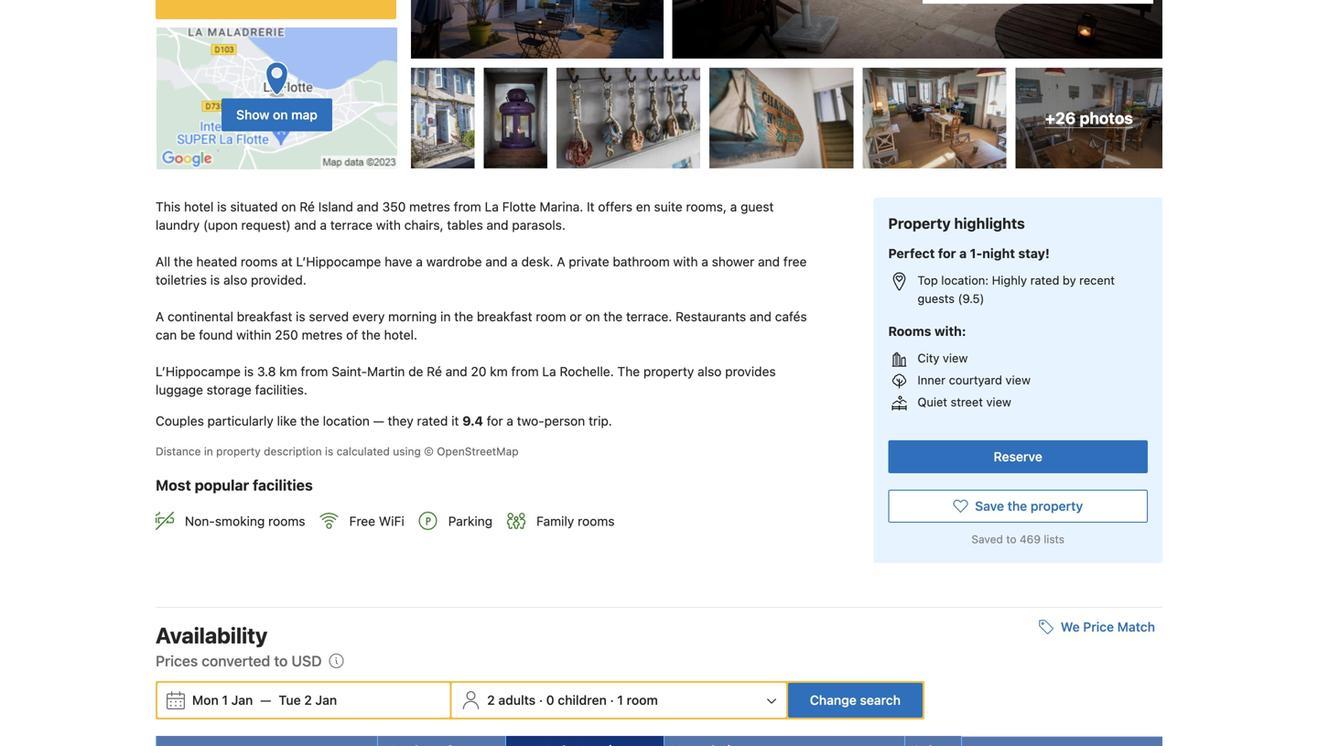 Task type: describe. For each thing, give the bounding box(es) containing it.
non-smoking rooms
[[185, 514, 305, 529]]

is up 250
[[296, 309, 306, 324]]

room inside this hotel is situated on ré island and 350 metres from la flotte marina. it offers en suite rooms, a guest laundry (upon request) and a terrace with chairs, tables and parasols. all the heated rooms at l'hippocampe have a wardrobe and a desk. a private bathroom with a shower and free toiletries is also provided. a continental breakfast is served every morning in the breakfast room or on the terrace. restaurants and cafés can be found within 250 metres of the hotel. l'hippocampe is 3.8 km from saint-martin de ré and 20 km from la rochelle. the property also provides luggage storage facilities.
[[536, 309, 566, 324]]

highlights
[[955, 215, 1026, 232]]

free wifi
[[349, 514, 405, 529]]

1 vertical spatial l'hippocampe
[[156, 364, 241, 379]]

we price match
[[1061, 619, 1156, 634]]

the up toiletries
[[174, 254, 193, 269]]

1 horizontal spatial a
[[557, 254, 566, 269]]

250
[[275, 328, 298, 343]]

on inside section
[[273, 107, 288, 122]]

property for distance in property description is calculated using © openstreetmap
[[216, 445, 261, 458]]

cafés
[[775, 309, 807, 324]]

show on map section
[[148, 0, 404, 170]]

distance in property description is calculated using © openstreetmap
[[156, 445, 519, 458]]

storage
[[207, 382, 252, 398]]

(upon
[[203, 218, 238, 233]]

location:
[[942, 273, 989, 287]]

tue 2 jan button
[[271, 684, 344, 717]]

1 vertical spatial in
[[204, 445, 213, 458]]

continental
[[168, 309, 233, 324]]

like
[[277, 414, 297, 429]]

2 adults · 0 children · 1 room button
[[454, 683, 785, 718]]

+26
[[1046, 109, 1076, 127]]

availability
[[156, 623, 268, 648]]

1 vertical spatial a
[[156, 309, 164, 324]]

and left 20
[[446, 364, 468, 379]]

0 horizontal spatial metres
[[302, 328, 343, 343]]

description
[[264, 445, 322, 458]]

de
[[409, 364, 423, 379]]

view for street
[[987, 395, 1012, 409]]

1 1 from the left
[[222, 693, 228, 708]]

en
[[636, 199, 651, 214]]

city view
[[918, 351, 968, 365]]

converted
[[202, 652, 270, 670]]

2 km from the left
[[490, 364, 508, 379]]

prices
[[156, 652, 198, 670]]

shower
[[712, 254, 755, 269]]

change
[[810, 693, 857, 708]]

show
[[236, 107, 270, 122]]

rated inside 'top location: highly rated by recent guests (9.5)'
[[1031, 273, 1060, 287]]

and left free
[[758, 254, 780, 269]]

rooms,
[[686, 199, 727, 214]]

view for courtyard
[[1006, 373, 1031, 387]]

save the property
[[976, 499, 1083, 514]]

rochelle.
[[560, 364, 614, 379]]

and left desk.
[[486, 254, 508, 269]]

map
[[291, 107, 318, 122]]

rooms with:
[[889, 324, 967, 339]]

a left "shower"
[[702, 254, 709, 269]]

room inside dropdown button
[[627, 693, 658, 708]]

lists
[[1044, 533, 1065, 546]]

inner courtyard view
[[918, 373, 1031, 387]]

two-
[[517, 414, 545, 429]]

family rooms
[[537, 514, 615, 529]]

0 vertical spatial —
[[373, 414, 384, 429]]

at
[[281, 254, 293, 269]]

terrace.
[[626, 309, 672, 324]]

suite
[[654, 199, 683, 214]]

flotte
[[502, 199, 536, 214]]

children
[[558, 693, 607, 708]]

street
[[951, 395, 983, 409]]

2 jan from the left
[[315, 693, 337, 708]]

the right morning
[[454, 309, 474, 324]]

can
[[156, 328, 177, 343]]

a left guest
[[730, 199, 737, 214]]

location
[[323, 414, 370, 429]]

luggage
[[156, 382, 203, 398]]

guests
[[918, 292, 955, 305]]

0 vertical spatial l'hippocampe
[[296, 254, 381, 269]]

night
[[983, 246, 1016, 261]]

chairs,
[[404, 218, 444, 233]]

0 vertical spatial for
[[938, 246, 957, 261]]

smoking
[[215, 514, 265, 529]]

top location: highly rated by recent guests (9.5)
[[918, 273, 1115, 305]]

prices converted to usd
[[156, 652, 322, 670]]

every
[[353, 309, 385, 324]]

mon 1 jan — tue 2 jan
[[192, 693, 337, 708]]

parking
[[448, 514, 493, 529]]

or
[[570, 309, 582, 324]]

a down island
[[320, 218, 327, 233]]

1-
[[970, 246, 983, 261]]

1 horizontal spatial also
[[698, 364, 722, 379]]

particularly
[[208, 414, 274, 429]]

heated
[[196, 254, 237, 269]]

1 horizontal spatial with
[[674, 254, 698, 269]]

wifi
[[379, 514, 405, 529]]

is down heated
[[210, 273, 220, 288]]

adults
[[499, 693, 536, 708]]

they
[[388, 414, 414, 429]]

mon 1 jan button
[[185, 684, 260, 717]]

toiletries
[[156, 273, 207, 288]]

the down every
[[362, 328, 381, 343]]

free
[[349, 514, 376, 529]]

marina.
[[540, 199, 584, 214]]

1 vertical spatial ré
[[427, 364, 442, 379]]

usd
[[292, 652, 322, 670]]

served
[[309, 309, 349, 324]]

terrace
[[330, 218, 373, 233]]

and right request)
[[294, 218, 317, 233]]

have
[[385, 254, 413, 269]]

most
[[156, 477, 191, 494]]

request)
[[241, 218, 291, 233]]

469
[[1020, 533, 1041, 546]]

1 horizontal spatial la
[[542, 364, 557, 379]]

situated
[[230, 199, 278, 214]]

mon
[[192, 693, 219, 708]]

is left calculated
[[325, 445, 334, 458]]

property inside this hotel is situated on ré island and 350 metres from la flotte marina. it offers en suite rooms, a guest laundry (upon request) and a terrace with chairs, tables and parasols. all the heated rooms at l'hippocampe have a wardrobe and a desk. a private bathroom with a shower and free toiletries is also provided. a continental breakfast is served every morning in the breakfast room or on the terrace. restaurants and cafés can be found within 250 metres of the hotel. l'hippocampe is 3.8 km from saint-martin de ré and 20 km from la rochelle. the property also provides luggage storage facilities.
[[644, 364, 694, 379]]

0 horizontal spatial with
[[376, 218, 401, 233]]

perfect for a 1-night stay!
[[889, 246, 1050, 261]]



Task type: locate. For each thing, give the bounding box(es) containing it.
1 vertical spatial la
[[542, 364, 557, 379]]

saint-
[[332, 364, 367, 379]]

to left usd
[[274, 652, 288, 670]]

1 horizontal spatial for
[[938, 246, 957, 261]]

rooms right family
[[578, 514, 615, 529]]

rated left it
[[417, 414, 448, 429]]

to
[[1007, 533, 1017, 546], [274, 652, 288, 670]]

a right desk.
[[557, 254, 566, 269]]

1 horizontal spatial ré
[[427, 364, 442, 379]]

0 horizontal spatial in
[[204, 445, 213, 458]]

a left two-
[[507, 414, 514, 429]]

recent
[[1080, 273, 1115, 287]]

parasols.
[[512, 218, 566, 233]]

top
[[918, 273, 938, 287]]

· left the 0
[[539, 693, 543, 708]]

this
[[156, 199, 181, 214]]

morning
[[388, 309, 437, 324]]

and down flotte in the left top of the page
[[487, 218, 509, 233]]

1 horizontal spatial property
[[644, 364, 694, 379]]

0 vertical spatial metres
[[409, 199, 451, 214]]

tables
[[447, 218, 483, 233]]

property right the
[[644, 364, 694, 379]]

la left rochelle. in the left of the page
[[542, 364, 557, 379]]

0 vertical spatial on
[[273, 107, 288, 122]]

offers
[[598, 199, 633, 214]]

ré left island
[[300, 199, 315, 214]]

1 horizontal spatial breakfast
[[477, 309, 533, 324]]

on
[[273, 107, 288, 122], [281, 199, 296, 214], [586, 309, 600, 324]]

save
[[976, 499, 1005, 514]]

be
[[180, 328, 195, 343]]

1 horizontal spatial rated
[[1031, 273, 1060, 287]]

0 horizontal spatial for
[[487, 414, 503, 429]]

1 vertical spatial property
[[216, 445, 261, 458]]

family
[[537, 514, 574, 529]]

la left flotte in the left top of the page
[[485, 199, 499, 214]]

a
[[557, 254, 566, 269], [156, 309, 164, 324]]

in right morning
[[441, 309, 451, 324]]

is up (upon
[[217, 199, 227, 214]]

0 horizontal spatial km
[[280, 364, 297, 379]]

0 horizontal spatial to
[[274, 652, 288, 670]]

metres
[[409, 199, 451, 214], [302, 328, 343, 343]]

with
[[376, 218, 401, 233], [674, 254, 698, 269]]

and up the terrace
[[357, 199, 379, 214]]

perfect
[[889, 246, 935, 261]]

for right 9.4
[[487, 414, 503, 429]]

a up can
[[156, 309, 164, 324]]

and left cafés
[[750, 309, 772, 324]]

rooms inside this hotel is situated on ré island and 350 metres from la flotte marina. it offers en suite rooms, a guest laundry (upon request) and a terrace with chairs, tables and parasols. all the heated rooms at l'hippocampe have a wardrobe and a desk. a private bathroom with a shower and free toiletries is also provided. a continental breakfast is served every morning in the breakfast room or on the terrace. restaurants and cafés can be found within 250 metres of the hotel. l'hippocampe is 3.8 km from saint-martin de ré and 20 km from la rochelle. the property also provides luggage storage facilities.
[[241, 254, 278, 269]]

city
[[918, 351, 940, 365]]

1 right children
[[618, 693, 624, 708]]

also down heated
[[223, 273, 248, 288]]

1 vertical spatial —
[[260, 693, 271, 708]]

from up tables on the top left
[[454, 199, 481, 214]]

quiet street view
[[918, 395, 1012, 409]]

room left 'or'
[[536, 309, 566, 324]]

inner
[[918, 373, 946, 387]]

·
[[539, 693, 543, 708], [610, 693, 614, 708]]

island
[[318, 199, 353, 214]]

2 adults · 0 children · 1 room
[[487, 693, 658, 708]]

0 horizontal spatial also
[[223, 273, 248, 288]]

1 km from the left
[[280, 364, 297, 379]]

1 vertical spatial room
[[627, 693, 658, 708]]

free
[[784, 254, 807, 269]]

show on map button
[[156, 27, 398, 170], [222, 99, 332, 131]]

metres down served
[[302, 328, 343, 343]]

2 right tue
[[304, 693, 312, 708]]

2 breakfast from the left
[[477, 309, 533, 324]]

0 vertical spatial with
[[376, 218, 401, 233]]

calculated
[[337, 445, 390, 458]]

quiet
[[918, 395, 948, 409]]

0 vertical spatial rated
[[1031, 273, 1060, 287]]

2 1 from the left
[[618, 693, 624, 708]]

1 2 from the left
[[304, 693, 312, 708]]

restaurants
[[676, 309, 746, 324]]

1 horizontal spatial 1
[[618, 693, 624, 708]]

0 horizontal spatial 2
[[304, 693, 312, 708]]

martin
[[367, 364, 405, 379]]

2 inside dropdown button
[[487, 693, 495, 708]]

2 2 from the left
[[487, 693, 495, 708]]

rooms
[[889, 324, 932, 339]]

view
[[943, 351, 968, 365], [1006, 373, 1031, 387], [987, 395, 1012, 409]]

0 horizontal spatial la
[[485, 199, 499, 214]]

on left map
[[273, 107, 288, 122]]

1 horizontal spatial in
[[441, 309, 451, 324]]

property up lists
[[1031, 499, 1083, 514]]

property for save the property
[[1031, 499, 1083, 514]]

1 vertical spatial rated
[[417, 414, 448, 429]]

a left 1-
[[960, 246, 967, 261]]

with:
[[935, 324, 967, 339]]

all
[[156, 254, 170, 269]]

1 horizontal spatial room
[[627, 693, 658, 708]]

0 vertical spatial ré
[[300, 199, 315, 214]]

0 horizontal spatial rated
[[417, 414, 448, 429]]

the right save
[[1008, 499, 1028, 514]]

1 horizontal spatial to
[[1007, 533, 1017, 546]]

match
[[1118, 619, 1156, 634]]

0 horizontal spatial 1
[[222, 693, 228, 708]]

1 vertical spatial with
[[674, 254, 698, 269]]

km
[[280, 364, 297, 379], [490, 364, 508, 379]]

jan right mon
[[231, 693, 253, 708]]

with right the bathroom
[[674, 254, 698, 269]]

0 horizontal spatial property
[[216, 445, 261, 458]]

1 horizontal spatial —
[[373, 414, 384, 429]]

view right 'city'
[[943, 351, 968, 365]]

for
[[938, 246, 957, 261], [487, 414, 503, 429]]

we
[[1061, 619, 1080, 634]]

+26 photos
[[1046, 109, 1134, 127]]

metres up chairs,
[[409, 199, 451, 214]]

a left desk.
[[511, 254, 518, 269]]

l'hippocampe up luggage at the bottom left of page
[[156, 364, 241, 379]]

1 vertical spatial for
[[487, 414, 503, 429]]

2 · from the left
[[610, 693, 614, 708]]

0 horizontal spatial jan
[[231, 693, 253, 708]]

property down particularly
[[216, 445, 261, 458]]

1 vertical spatial view
[[1006, 373, 1031, 387]]

room right children
[[627, 693, 658, 708]]

breakfast
[[237, 309, 292, 324], [477, 309, 533, 324]]

desk.
[[522, 254, 554, 269]]

it
[[452, 414, 459, 429]]

0 vertical spatial in
[[441, 309, 451, 324]]

rated left by
[[1031, 273, 1060, 287]]

0 horizontal spatial ·
[[539, 693, 543, 708]]

of
[[346, 328, 358, 343]]

0 horizontal spatial from
[[301, 364, 328, 379]]

the right "like"
[[300, 414, 320, 429]]

0 vertical spatial to
[[1007, 533, 1017, 546]]

to left 469
[[1007, 533, 1017, 546]]

from left the 'saint-' on the left
[[301, 364, 328, 379]]

1 vertical spatial also
[[698, 364, 722, 379]]

3.8
[[257, 364, 276, 379]]

l'hippocampe
[[296, 254, 381, 269], [156, 364, 241, 379]]

from right 20
[[511, 364, 539, 379]]

view right courtyard
[[1006, 373, 1031, 387]]

0 vertical spatial also
[[223, 273, 248, 288]]

jan right tue
[[315, 693, 337, 708]]

view down courtyard
[[987, 395, 1012, 409]]

bathroom
[[613, 254, 670, 269]]

property inside dropdown button
[[1031, 499, 1083, 514]]

— left they on the left bottom of page
[[373, 414, 384, 429]]

2 vertical spatial property
[[1031, 499, 1083, 514]]

it
[[587, 199, 595, 214]]

2 vertical spatial on
[[586, 309, 600, 324]]

the left terrace.
[[604, 309, 623, 324]]

0 horizontal spatial room
[[536, 309, 566, 324]]

9.4
[[463, 414, 483, 429]]

1 horizontal spatial 2
[[487, 693, 495, 708]]

within
[[236, 328, 272, 343]]

save the property button
[[889, 490, 1148, 523]]

1 breakfast from the left
[[237, 309, 292, 324]]

rated
[[1031, 273, 1060, 287], [417, 414, 448, 429]]

km right 20
[[490, 364, 508, 379]]

1 horizontal spatial ·
[[610, 693, 614, 708]]

ré right de
[[427, 364, 442, 379]]

1 horizontal spatial metres
[[409, 199, 451, 214]]

1 · from the left
[[539, 693, 543, 708]]

l'hippocampe down the terrace
[[296, 254, 381, 269]]

this hotel is situated on ré island and 350 metres from la flotte marina. it offers en suite rooms, a guest laundry (upon request) and a terrace with chairs, tables and parasols. all the heated rooms at l'hippocampe have a wardrobe and a desk. a private bathroom with a shower and free toiletries is also provided. a continental breakfast is served every morning in the breakfast room or on the terrace. restaurants and cafés can be found within 250 metres of the hotel. l'hippocampe is 3.8 km from saint-martin de ré and 20 km from la rochelle. the property also provides luggage storage facilities.
[[156, 199, 811, 398]]

breakfast up within
[[237, 309, 292, 324]]

1 vertical spatial to
[[274, 652, 288, 670]]

on up request)
[[281, 199, 296, 214]]

laundry
[[156, 218, 200, 233]]

1 horizontal spatial l'hippocampe
[[296, 254, 381, 269]]

the inside dropdown button
[[1008, 499, 1028, 514]]

1 right mon
[[222, 693, 228, 708]]

in inside this hotel is situated on ré island and 350 metres from la flotte marina. it offers en suite rooms, a guest laundry (upon request) and a terrace with chairs, tables and parasols. all the heated rooms at l'hippocampe have a wardrobe and a desk. a private bathroom with a shower and free toiletries is also provided. a continental breakfast is served every morning in the breakfast room or on the terrace. restaurants and cafés can be found within 250 metres of the hotel. l'hippocampe is 3.8 km from saint-martin de ré and 20 km from la rochelle. the property also provides luggage storage facilities.
[[441, 309, 451, 324]]

0 vertical spatial view
[[943, 351, 968, 365]]

2 horizontal spatial from
[[511, 364, 539, 379]]

breakfast up 20
[[477, 309, 533, 324]]

facilities
[[253, 477, 313, 494]]

is left 3.8
[[244, 364, 254, 379]]

0 vertical spatial a
[[557, 254, 566, 269]]

0 horizontal spatial breakfast
[[237, 309, 292, 324]]

0 vertical spatial la
[[485, 199, 499, 214]]

in right distance
[[204, 445, 213, 458]]

trip.
[[589, 414, 612, 429]]

0 horizontal spatial —
[[260, 693, 271, 708]]

price
[[1084, 619, 1115, 634]]

for left 1-
[[938, 246, 957, 261]]

using
[[393, 445, 421, 458]]

provides
[[725, 364, 776, 379]]

0 horizontal spatial a
[[156, 309, 164, 324]]

1 jan from the left
[[231, 693, 253, 708]]

also left provides
[[698, 364, 722, 379]]

1 vertical spatial metres
[[302, 328, 343, 343]]

the
[[174, 254, 193, 269], [454, 309, 474, 324], [604, 309, 623, 324], [362, 328, 381, 343], [300, 414, 320, 429], [1008, 499, 1028, 514]]

1 vertical spatial on
[[281, 199, 296, 214]]

facilities.
[[255, 382, 308, 398]]

—
[[373, 414, 384, 429], [260, 693, 271, 708]]

2 vertical spatial view
[[987, 395, 1012, 409]]

rooms down facilities
[[268, 514, 305, 529]]

km up the "facilities."
[[280, 364, 297, 379]]

0 vertical spatial room
[[536, 309, 566, 324]]

— left tue
[[260, 693, 271, 708]]

0 horizontal spatial ré
[[300, 199, 315, 214]]

on right 'or'
[[586, 309, 600, 324]]

2 left adults
[[487, 693, 495, 708]]

reserve button
[[889, 440, 1148, 473]]

couples particularly like the location — they rated it 9.4 for a two-person trip.
[[156, 414, 612, 429]]

photos
[[1080, 109, 1134, 127]]

1 inside dropdown button
[[618, 693, 624, 708]]

1 horizontal spatial jan
[[315, 693, 337, 708]]

show on map
[[236, 107, 318, 122]]

with down 350
[[376, 218, 401, 233]]

rooms up provided.
[[241, 254, 278, 269]]

0 vertical spatial property
[[644, 364, 694, 379]]

0 horizontal spatial l'hippocampe
[[156, 364, 241, 379]]

a right have
[[416, 254, 423, 269]]

the
[[618, 364, 640, 379]]

change search
[[810, 693, 901, 708]]

property highlights
[[889, 215, 1026, 232]]

la
[[485, 199, 499, 214], [542, 364, 557, 379]]

· right children
[[610, 693, 614, 708]]

property
[[889, 215, 951, 232]]

1 horizontal spatial km
[[490, 364, 508, 379]]

2 horizontal spatial property
[[1031, 499, 1083, 514]]

person
[[545, 414, 585, 429]]

1 horizontal spatial from
[[454, 199, 481, 214]]

in
[[441, 309, 451, 324], [204, 445, 213, 458]]



Task type: vqa. For each thing, say whether or not it's contained in the screenshot.
Island
yes



